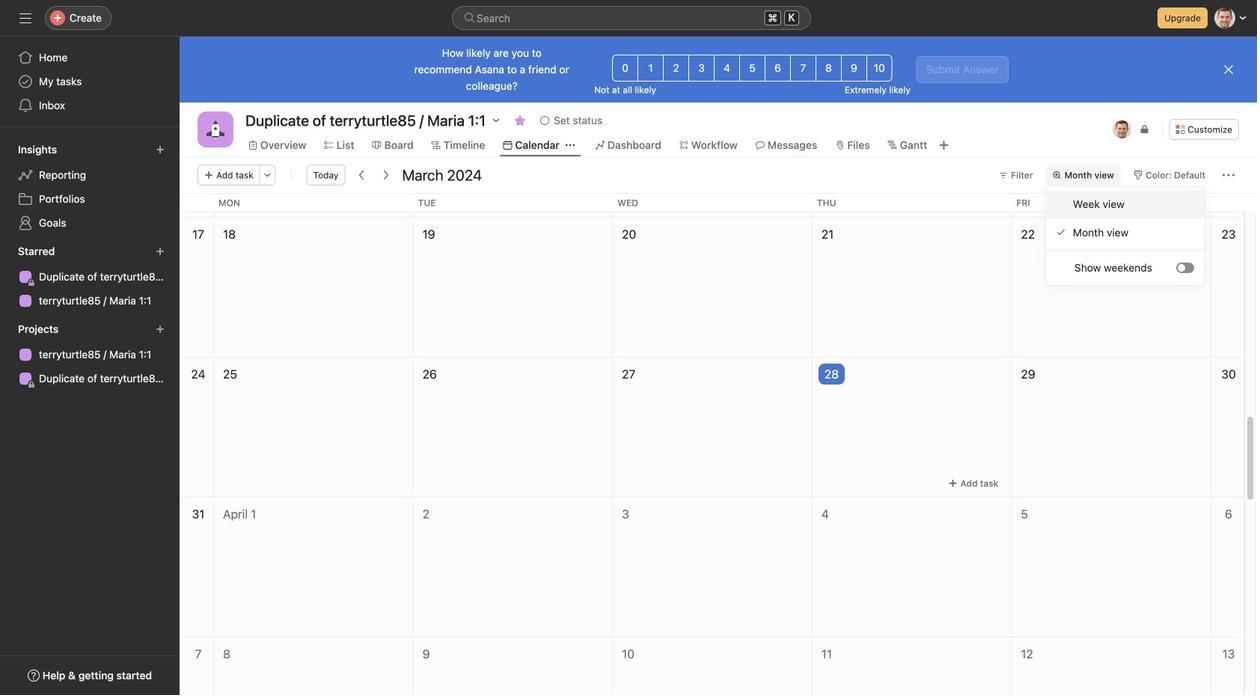 Task type: locate. For each thing, give the bounding box(es) containing it.
insights element
[[0, 136, 180, 238]]

dismiss image
[[1223, 64, 1235, 76]]

radio item
[[1047, 190, 1205, 219]]

add items to starred image
[[156, 247, 165, 256]]

None radio
[[638, 55, 664, 82], [663, 55, 690, 82], [765, 55, 791, 82], [816, 55, 842, 82], [841, 55, 868, 82], [867, 55, 893, 82], [638, 55, 664, 82], [663, 55, 690, 82], [765, 55, 791, 82], [816, 55, 842, 82], [841, 55, 868, 82], [867, 55, 893, 82]]

remove from starred image
[[514, 115, 526, 127]]

Search tasks, projects, and more text field
[[452, 6, 812, 30]]

None radio
[[613, 55, 639, 82], [689, 55, 715, 82], [714, 55, 740, 82], [740, 55, 766, 82], [791, 55, 817, 82], [613, 55, 639, 82], [689, 55, 715, 82], [714, 55, 740, 82], [740, 55, 766, 82], [791, 55, 817, 82]]

previous month image
[[356, 169, 368, 181]]

global element
[[0, 37, 180, 127]]

option group
[[613, 55, 893, 82]]

new project or portfolio image
[[156, 325, 165, 334]]

rocket image
[[207, 121, 225, 139]]

starred element
[[0, 238, 180, 316]]

None field
[[452, 6, 812, 30]]



Task type: describe. For each thing, give the bounding box(es) containing it.
hide sidebar image
[[19, 12, 31, 24]]

next month image
[[380, 169, 392, 181]]

add tab image
[[938, 139, 950, 151]]

more actions image
[[1223, 169, 1235, 181]]

new insights image
[[156, 145, 165, 154]]

more actions image
[[263, 171, 272, 180]]

projects element
[[0, 316, 180, 394]]



Task type: vqa. For each thing, say whether or not it's contained in the screenshot.
option
yes



